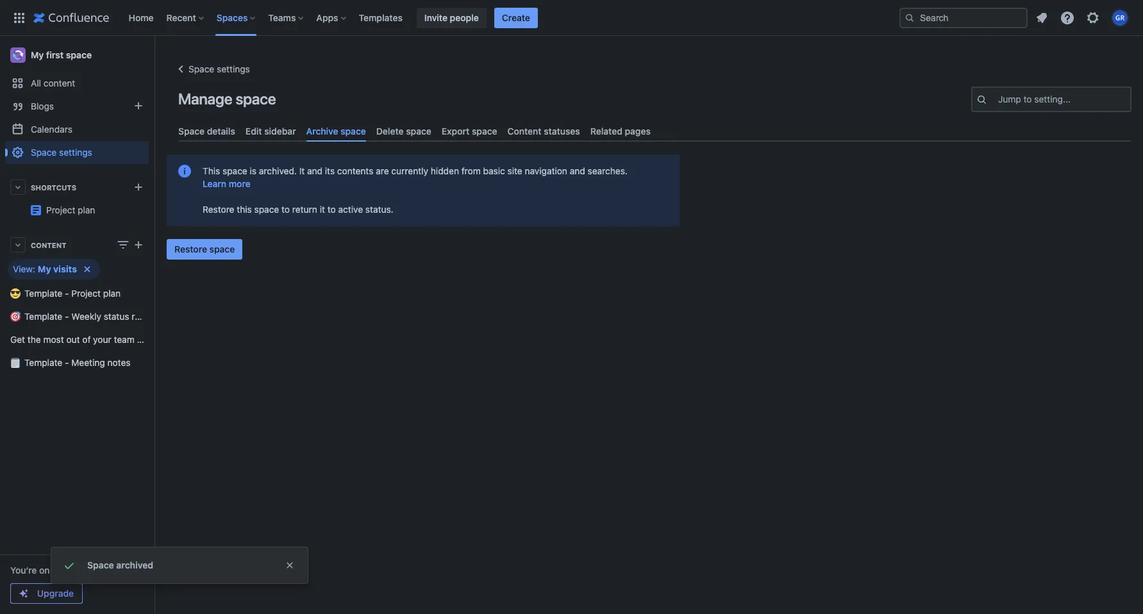 Task type: locate. For each thing, give the bounding box(es) containing it.
- down visits
[[65, 288, 69, 299]]

0 vertical spatial space settings link
[[173, 62, 250, 77]]

template - weekly status report link
[[5, 305, 157, 328]]

content
[[43, 78, 75, 88]]

- for meeting
[[65, 357, 69, 368]]

project plan link down shortcuts dropdown button
[[46, 205, 95, 215]]

to left return
[[281, 204, 290, 215]]

my
[[31, 49, 44, 60], [38, 263, 51, 274]]

1 - from the top
[[65, 288, 69, 299]]

spaces button
[[213, 7, 261, 28]]

the right get
[[27, 334, 41, 345]]

0 vertical spatial content
[[507, 126, 541, 137]]

1 vertical spatial settings
[[59, 147, 92, 158]]

0 horizontal spatial space settings
[[31, 147, 92, 158]]

shortcuts button
[[5, 176, 149, 199]]

my left first
[[31, 49, 44, 60]]

get the most out of your team space link
[[5, 328, 162, 351]]

export space
[[442, 126, 497, 137]]

space settings down calendars at the left
[[31, 147, 92, 158]]

1 horizontal spatial project plan
[[149, 199, 198, 210]]

template - meeting notes link
[[5, 351, 149, 374]]

Search field
[[899, 7, 1028, 28]]

space settings link down calendars at the left
[[5, 141, 149, 164]]

view: my visits
[[13, 263, 77, 274]]

space settings up manage space
[[188, 63, 250, 74]]

manage
[[178, 90, 232, 108]]

restore inside button
[[174, 244, 207, 255]]

1 vertical spatial template
[[24, 311, 62, 322]]

:dart: image
[[10, 312, 21, 322]]

content
[[507, 126, 541, 137], [31, 241, 66, 249]]

space inside this space is archived. it and its contents are currently hidden from basic site navigation and searches. learn more
[[223, 166, 247, 176]]

plan down shortcuts dropdown button
[[78, 205, 95, 215]]

content left statuses
[[507, 126, 541, 137]]

1 vertical spatial -
[[65, 311, 69, 322]]

1 vertical spatial content
[[31, 241, 66, 249]]

global element
[[8, 0, 897, 36]]

template for template - weekly status report
[[24, 311, 62, 322]]

1 horizontal spatial the
[[52, 565, 66, 576]]

space archived alert
[[51, 547, 308, 583]]

2 template from the top
[[24, 311, 62, 322]]

teams
[[268, 12, 296, 23]]

2 vertical spatial -
[[65, 357, 69, 368]]

from
[[461, 166, 481, 176]]

1 horizontal spatial content
[[507, 126, 541, 137]]

content statuses
[[507, 126, 580, 137]]

archive space
[[306, 126, 366, 137]]

0 horizontal spatial settings
[[59, 147, 92, 158]]

get
[[10, 334, 25, 345]]

all content
[[31, 78, 75, 88]]

apps
[[316, 12, 338, 23]]

space archived
[[87, 560, 153, 571]]

project plan link
[[5, 199, 198, 222], [46, 205, 95, 215]]

:notepad_spiral: image
[[10, 358, 21, 368]]

- inside "link"
[[65, 357, 69, 368]]

2 vertical spatial template
[[24, 357, 62, 368]]

blogs
[[31, 101, 54, 112]]

invite
[[424, 12, 447, 23]]

space details link
[[173, 121, 240, 142]]

project plan up restore space
[[149, 199, 198, 210]]

project plan link up change view icon
[[5, 199, 198, 222]]

settings
[[217, 63, 250, 74], [59, 147, 92, 158]]

people
[[450, 12, 479, 23]]

most
[[43, 334, 64, 345]]

-
[[65, 288, 69, 299], [65, 311, 69, 322], [65, 357, 69, 368]]

invite people
[[424, 12, 479, 23]]

get the most out of your team space
[[10, 334, 162, 345]]

1 vertical spatial restore
[[174, 244, 207, 255]]

space settings link up the manage
[[173, 62, 250, 77]]

site
[[507, 166, 522, 176]]

Search settings text field
[[998, 93, 1001, 106]]

1 template from the top
[[24, 288, 62, 299]]

related pages link
[[585, 121, 656, 142]]

success image
[[62, 558, 77, 573]]

0 horizontal spatial and
[[307, 166, 323, 176]]

0 vertical spatial the
[[27, 334, 41, 345]]

- left weekly on the left
[[65, 311, 69, 322]]

tab list
[[173, 121, 1137, 142]]

space settings link
[[173, 62, 250, 77], [5, 141, 149, 164]]

1 vertical spatial space settings link
[[5, 141, 149, 164]]

content for content statuses
[[507, 126, 541, 137]]

plan inside template - project plan link
[[103, 288, 121, 299]]

team
[[114, 334, 134, 345]]

settings icon image
[[1085, 10, 1101, 25]]

- for project
[[65, 288, 69, 299]]

1 horizontal spatial settings
[[217, 63, 250, 74]]

0 vertical spatial -
[[65, 288, 69, 299]]

- left meeting
[[65, 357, 69, 368]]

the right on
[[52, 565, 66, 576]]

the
[[27, 334, 41, 345], [52, 565, 66, 576]]

restore left this
[[203, 204, 234, 215]]

plan
[[180, 199, 198, 210], [78, 205, 95, 215], [103, 288, 121, 299], [89, 565, 107, 576]]

its
[[325, 166, 335, 176]]

settings up manage space
[[217, 63, 250, 74]]

2 horizontal spatial to
[[1024, 94, 1032, 104]]

to
[[1024, 94, 1032, 104], [281, 204, 290, 215], [327, 204, 336, 215]]

space for manage space
[[236, 90, 276, 108]]

:sunglasses: image
[[10, 288, 21, 299]]

to right it
[[327, 204, 336, 215]]

0 horizontal spatial project plan
[[46, 205, 95, 215]]

learn more button
[[203, 178, 250, 191]]

space
[[188, 63, 214, 74], [178, 126, 205, 137], [31, 147, 57, 158], [87, 560, 114, 571]]

0 horizontal spatial space settings link
[[5, 141, 149, 164]]

project plan
[[149, 199, 198, 210], [46, 205, 95, 215]]

0 vertical spatial space settings
[[188, 63, 250, 74]]

template inside "link"
[[24, 357, 62, 368]]

0 vertical spatial settings
[[217, 63, 250, 74]]

template down most
[[24, 357, 62, 368]]

0 vertical spatial template
[[24, 288, 62, 299]]

confluence image
[[33, 10, 109, 25], [33, 10, 109, 25]]

1 horizontal spatial to
[[327, 204, 336, 215]]

to right 'jump'
[[1024, 94, 1032, 104]]

restore this space to return it to active status.
[[203, 204, 393, 215]]

all content link
[[5, 72, 149, 95]]

1 vertical spatial the
[[52, 565, 66, 576]]

banner
[[0, 0, 1143, 36]]

dismiss image
[[285, 560, 295, 571]]

3 template from the top
[[24, 357, 62, 368]]

1 horizontal spatial space settings link
[[173, 62, 250, 77]]

restore for restore space
[[174, 244, 207, 255]]

active
[[338, 204, 363, 215]]

3 - from the top
[[65, 357, 69, 368]]

content up view: my visits
[[31, 241, 66, 249]]

restore right create a page image
[[174, 244, 207, 255]]

and left searches.
[[570, 166, 585, 176]]

restore
[[203, 204, 234, 215], [174, 244, 207, 255]]

related pages
[[590, 126, 651, 137]]

contents
[[337, 166, 373, 176]]

templates
[[359, 12, 403, 23]]

is
[[250, 166, 256, 176]]

premium image
[[19, 589, 29, 599]]

clear view image
[[79, 262, 95, 277]]

restore space button
[[167, 239, 242, 260]]

1 horizontal spatial and
[[570, 166, 585, 176]]

settings down calendars link
[[59, 147, 92, 158]]

template down view: my visits
[[24, 288, 62, 299]]

first
[[46, 49, 64, 60]]

0 vertical spatial restore
[[203, 204, 234, 215]]

restore for restore this space to return it to active status.
[[203, 204, 234, 215]]

space settings inside space element
[[31, 147, 92, 158]]

space right free
[[87, 560, 114, 571]]

template - project plan image
[[31, 205, 41, 215]]

space inside button
[[209, 244, 235, 255]]

sidebar
[[264, 126, 296, 137]]

banner containing home
[[0, 0, 1143, 36]]

my right the view:
[[38, 263, 51, 274]]

template
[[24, 288, 62, 299], [24, 311, 62, 322], [24, 357, 62, 368]]

restore space
[[174, 244, 235, 255]]

project plan down shortcuts dropdown button
[[46, 205, 95, 215]]

hidden
[[431, 166, 459, 176]]

plan up status
[[103, 288, 121, 299]]

add shortcut image
[[131, 180, 146, 195]]

content inside dropdown button
[[31, 241, 66, 249]]

space
[[66, 49, 92, 60], [236, 90, 276, 108], [341, 126, 366, 137], [406, 126, 431, 137], [472, 126, 497, 137], [223, 166, 247, 176], [254, 204, 279, 215], [209, 244, 235, 255], [137, 334, 162, 345]]

status.
[[365, 204, 393, 215]]

0 horizontal spatial content
[[31, 241, 66, 249]]

0 horizontal spatial the
[[27, 334, 41, 345]]

1 vertical spatial space settings
[[31, 147, 92, 158]]

this
[[203, 166, 220, 176]]

template up most
[[24, 311, 62, 322]]

2 - from the top
[[65, 311, 69, 322]]

this space is archived. it and its contents are currently hidden from basic site navigation and searches. learn more
[[203, 166, 628, 189]]

appswitcher icon image
[[12, 10, 27, 25]]

you're on the free plan
[[10, 565, 107, 576]]

statuses
[[544, 126, 580, 137]]

1 horizontal spatial space settings
[[188, 63, 250, 74]]

manage space
[[178, 90, 276, 108]]

it
[[299, 166, 305, 176]]

and right it
[[307, 166, 323, 176]]



Task type: vqa. For each thing, say whether or not it's contained in the screenshot.
Success icon
yes



Task type: describe. For each thing, give the bounding box(es) containing it.
calendars link
[[5, 118, 149, 141]]

1 and from the left
[[307, 166, 323, 176]]

search image
[[905, 13, 915, 23]]

of
[[82, 334, 91, 345]]

calendars
[[31, 124, 72, 135]]

templates link
[[355, 7, 406, 28]]

content for content
[[31, 241, 66, 249]]

space for delete space
[[406, 126, 431, 137]]

delete space link
[[371, 121, 436, 142]]

tab list containing space details
[[173, 121, 1137, 142]]

details
[[207, 126, 235, 137]]

template for template - meeting notes
[[24, 357, 62, 368]]

upgrade
[[37, 588, 74, 599]]

this
[[237, 204, 252, 215]]

settings inside space element
[[59, 147, 92, 158]]

edit sidebar
[[245, 126, 296, 137]]

space inside alert
[[87, 560, 114, 571]]

jump
[[998, 94, 1021, 104]]

export space link
[[436, 121, 502, 142]]

out
[[66, 334, 80, 345]]

view:
[[13, 263, 35, 274]]

are
[[376, 166, 389, 176]]

return
[[292, 204, 317, 215]]

more
[[229, 178, 250, 189]]

space for restore space
[[209, 244, 235, 255]]

it
[[320, 204, 325, 215]]

template - weekly status report
[[24, 311, 157, 322]]

content button
[[5, 233, 149, 256]]

:notepad_spiral: image
[[10, 358, 21, 368]]

:sunglasses: image
[[10, 288, 21, 299]]

create a page image
[[131, 237, 146, 253]]

create
[[502, 12, 530, 23]]

home link
[[125, 7, 157, 28]]

related
[[590, 126, 622, 137]]

create a blog image
[[131, 98, 146, 113]]

my first space link
[[5, 42, 149, 68]]

upgrade button
[[11, 584, 82, 603]]

edit
[[245, 126, 262, 137]]

notes
[[107, 357, 130, 368]]

setting...
[[1034, 94, 1071, 104]]

my first space
[[31, 49, 92, 60]]

basic
[[483, 166, 505, 176]]

help icon image
[[1060, 10, 1075, 25]]

1 vertical spatial my
[[38, 263, 51, 274]]

you're
[[10, 565, 37, 576]]

template - project plan link
[[5, 282, 149, 305]]

spaces
[[217, 12, 248, 23]]

learn
[[203, 178, 226, 189]]

weekly
[[71, 311, 101, 322]]

space element
[[0, 36, 198, 614]]

recent
[[166, 12, 196, 23]]

:dart: image
[[10, 312, 21, 322]]

plan right free
[[89, 565, 107, 576]]

create link
[[494, 7, 538, 28]]

delete
[[376, 126, 404, 137]]

your
[[93, 334, 111, 345]]

space left details at the top
[[178, 126, 205, 137]]

searches.
[[588, 166, 628, 176]]

notification icon image
[[1034, 10, 1049, 25]]

pages
[[625, 126, 651, 137]]

space for this space is archived. it and its contents are currently hidden from basic site navigation and searches. learn more
[[223, 166, 247, 176]]

on
[[39, 565, 50, 576]]

space details
[[178, 126, 235, 137]]

change view image
[[115, 237, 131, 253]]

2 and from the left
[[570, 166, 585, 176]]

content statuses link
[[502, 121, 585, 142]]

navigation
[[525, 166, 567, 176]]

template - meeting notes
[[24, 357, 130, 368]]

teams button
[[264, 7, 309, 28]]

currently
[[391, 166, 428, 176]]

0 vertical spatial my
[[31, 49, 44, 60]]

template - project plan
[[24, 288, 121, 299]]

space for export space
[[472, 126, 497, 137]]

apps button
[[312, 7, 351, 28]]

space up the manage
[[188, 63, 214, 74]]

shortcuts
[[31, 183, 76, 191]]

all
[[31, 78, 41, 88]]

archive
[[306, 126, 338, 137]]

- for weekly
[[65, 311, 69, 322]]

visits
[[53, 263, 77, 274]]

plan up restore space
[[180, 199, 198, 210]]

recent button
[[163, 7, 209, 28]]

0 horizontal spatial to
[[281, 204, 290, 215]]

status
[[104, 311, 129, 322]]

home
[[129, 12, 154, 23]]

free
[[68, 565, 87, 576]]

edit sidebar link
[[240, 121, 301, 142]]

meeting
[[71, 357, 105, 368]]

archived.
[[259, 166, 297, 176]]

report
[[132, 311, 157, 322]]

space for archive space
[[341, 126, 366, 137]]

invite people button
[[417, 7, 486, 28]]

archive space link
[[301, 121, 371, 142]]

collapse sidebar image
[[140, 42, 168, 68]]

space down calendars at the left
[[31, 147, 57, 158]]

delete space
[[376, 126, 431, 137]]

template for template - project plan
[[24, 288, 62, 299]]

jump to setting...
[[998, 94, 1071, 104]]



